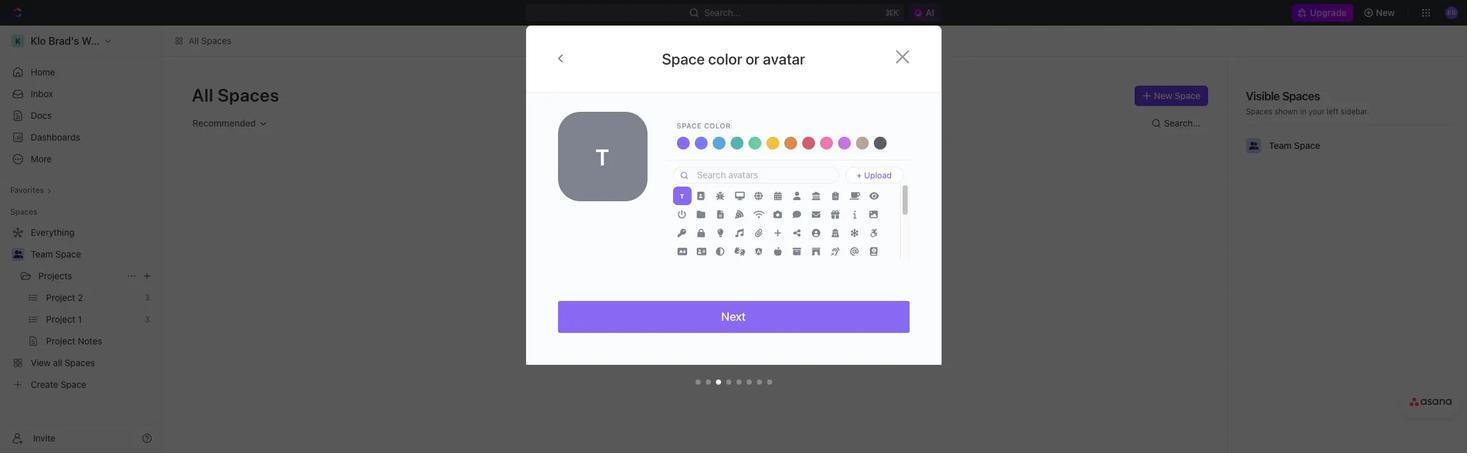 Task type: locate. For each thing, give the bounding box(es) containing it.
1 vertical spatial search...
[[1165, 118, 1201, 129]]

search... button
[[1147, 113, 1209, 134]]

all spaces
[[189, 35, 232, 46], [192, 84, 279, 106]]

visible spaces spaces shown in your left sidebar.
[[1246, 90, 1370, 116]]

search... up 'space color or avatar'
[[705, 7, 741, 18]]

tree
[[5, 223, 157, 395]]

0 vertical spatial all
[[189, 35, 199, 46]]

share nodes image
[[794, 229, 801, 237]]

music image
[[736, 229, 744, 237]]

avatar
[[763, 50, 805, 68]]

key image
[[678, 229, 687, 237]]

t
[[680, 192, 684, 200]]

team right user group image
[[31, 249, 53, 260]]

all
[[189, 35, 199, 46], [192, 84, 213, 106], [669, 262, 678, 272]]

0 horizontal spatial new
[[1154, 90, 1173, 101]]

gift image
[[832, 210, 840, 219]]

at image
[[851, 247, 859, 256]]

team
[[1269, 140, 1292, 151], [31, 249, 53, 260]]

1 horizontal spatial team space
[[1269, 140, 1321, 151]]

dashboards link
[[5, 127, 157, 148]]

team space
[[1269, 140, 1321, 151], [31, 249, 81, 260]]

spaces inside sidebar navigation
[[10, 207, 37, 217]]

new for new
[[1377, 7, 1395, 18]]

new right upgrade
[[1377, 7, 1395, 18]]

color
[[708, 50, 743, 68], [704, 122, 731, 130]]

0 vertical spatial team
[[1269, 140, 1292, 151]]

joined
[[709, 262, 731, 272]]

globe image
[[755, 192, 763, 200]]

search...
[[705, 7, 741, 18], [1165, 118, 1201, 129]]

1 horizontal spatial new
[[1377, 7, 1395, 18]]

0 vertical spatial color
[[708, 50, 743, 68]]

lightbulb image
[[717, 229, 724, 237]]

your
[[1309, 107, 1325, 116]]

user image
[[794, 192, 801, 200]]

0 horizontal spatial team space
[[31, 249, 81, 260]]

docs link
[[5, 106, 157, 126]]

new button
[[1359, 3, 1403, 23]]

user group image
[[13, 251, 23, 258]]

0 vertical spatial team space
[[1269, 140, 1321, 151]]

user secret image
[[832, 229, 840, 237]]

or
[[746, 50, 760, 68]]

1 horizontal spatial search...
[[1165, 118, 1201, 129]]

next
[[722, 310, 746, 324]]

tree containing team space
[[5, 223, 157, 395]]

space
[[662, 50, 705, 68], [1175, 90, 1201, 101], [677, 122, 702, 130], [1294, 140, 1321, 151], [55, 249, 81, 260]]

1 vertical spatial team space
[[31, 249, 81, 260]]

sidebar.
[[1341, 107, 1370, 116]]

upgrade
[[1311, 7, 1347, 18]]

hands asl interpreting image
[[735, 247, 745, 256]]

+
[[857, 170, 862, 180]]

eye image
[[869, 192, 879, 200]]

0 horizontal spatial team
[[31, 249, 53, 260]]

favorites
[[10, 185, 44, 195]]

landmark image
[[812, 192, 821, 200]]

team space up projects
[[31, 249, 81, 260]]

+ upload
[[857, 170, 892, 180]]

team right user group icon
[[1269, 140, 1292, 151]]

1 vertical spatial team
[[31, 249, 53, 260]]

space color
[[677, 122, 731, 130]]

1 vertical spatial new
[[1154, 90, 1173, 101]]

paperclip image
[[755, 229, 763, 237]]

space inside the team space link
[[55, 249, 81, 260]]

new up search... button
[[1154, 90, 1173, 101]]

team space down shown
[[1269, 140, 1321, 151]]

archway image
[[812, 247, 821, 256]]

projects
[[38, 270, 72, 281]]

in
[[1300, 107, 1307, 116]]

2 vertical spatial all
[[669, 262, 678, 272]]

home
[[31, 67, 55, 77]]

inbox
[[31, 88, 53, 99]]

file lines image
[[717, 210, 724, 219]]

snowflake image
[[851, 229, 859, 237]]

search... down new space
[[1165, 118, 1201, 129]]

new
[[1377, 7, 1395, 18], [1154, 90, 1173, 101]]

1 horizontal spatial team
[[1269, 140, 1292, 151]]

next button
[[558, 301, 910, 333]]

0 vertical spatial search...
[[705, 7, 741, 18]]

visible
[[1246, 90, 1280, 103]]

1 vertical spatial color
[[704, 122, 731, 130]]

tree inside sidebar navigation
[[5, 223, 157, 395]]

all spaces joined
[[669, 262, 731, 272]]

0 vertical spatial new
[[1377, 7, 1395, 18]]

clipboard list image
[[833, 192, 839, 200]]

new space
[[1154, 90, 1201, 101]]

spaces
[[201, 35, 232, 46], [218, 84, 279, 106], [1283, 90, 1320, 103], [1246, 107, 1273, 116], [10, 207, 37, 217], [681, 262, 707, 272]]

address card image
[[697, 247, 706, 256]]



Task type: describe. For each thing, give the bounding box(es) containing it.
team space inside sidebar navigation
[[31, 249, 81, 260]]

angular image
[[755, 247, 763, 256]]

sidebar navigation
[[0, 26, 163, 453]]

team space link
[[31, 244, 155, 265]]

circle user image
[[812, 229, 821, 237]]

upload
[[864, 170, 892, 180]]

favorites button
[[5, 183, 57, 198]]

inbox link
[[5, 84, 157, 104]]

⌘k
[[886, 7, 899, 18]]

Search avatars text field
[[697, 168, 835, 183]]

book atlas image
[[870, 247, 878, 256]]

0 horizontal spatial search...
[[705, 7, 741, 18]]

plus image
[[775, 229, 782, 237]]

color for space color or avatar
[[708, 50, 743, 68]]

bug image
[[716, 192, 725, 200]]

space color or avatar
[[662, 50, 805, 68]]

projects link
[[38, 266, 122, 286]]

new space button
[[1135, 86, 1209, 106]]

upgrade link
[[1293, 4, 1354, 22]]

space inside new space button
[[1175, 90, 1201, 101]]

camera image
[[774, 210, 782, 219]]

space color or avatar dialog
[[526, 26, 942, 397]]

box archive image
[[793, 247, 802, 256]]

lock image
[[698, 229, 705, 237]]

search... inside search... button
[[1165, 118, 1201, 129]]

accessible icon image
[[870, 229, 878, 237]]

rectangle ad image
[[678, 247, 687, 256]]

1 vertical spatial all spaces
[[192, 84, 279, 106]]

circle half stroke image
[[716, 247, 725, 256]]

shown
[[1275, 107, 1298, 116]]

docs
[[31, 110, 52, 121]]

color options list
[[674, 134, 902, 152]]

1 vertical spatial all
[[192, 84, 213, 106]]

envelope image
[[812, 210, 821, 219]]

0 vertical spatial all spaces
[[189, 35, 232, 46]]

user group image
[[1249, 142, 1259, 150]]

info image
[[853, 210, 857, 219]]

avatar options list
[[673, 187, 894, 354]]

invite
[[33, 433, 55, 443]]

home link
[[5, 62, 157, 82]]

team inside tree
[[31, 249, 53, 260]]

color for space color
[[704, 122, 731, 130]]

image image
[[870, 210, 878, 219]]

dashboards
[[31, 132, 80, 143]]

mug saucer image
[[850, 192, 860, 200]]

t button
[[673, 187, 692, 205]]

left
[[1327, 107, 1339, 116]]

calendar days image
[[775, 192, 782, 200]]

t list item
[[673, 187, 692, 205]]

new for new space
[[1154, 90, 1173, 101]]

wifi image
[[754, 210, 764, 219]]

pizza slice image
[[736, 210, 744, 219]]

comment image
[[793, 210, 802, 219]]

power off image
[[678, 210, 687, 219]]

apple whole image
[[775, 247, 782, 256]]

address book image
[[697, 192, 706, 200]]

ear listen image
[[832, 247, 840, 256]]

desktop image
[[735, 192, 745, 200]]

folder image
[[697, 210, 706, 219]]



Task type: vqa. For each thing, say whether or not it's contained in the screenshot.
New Doc
no



